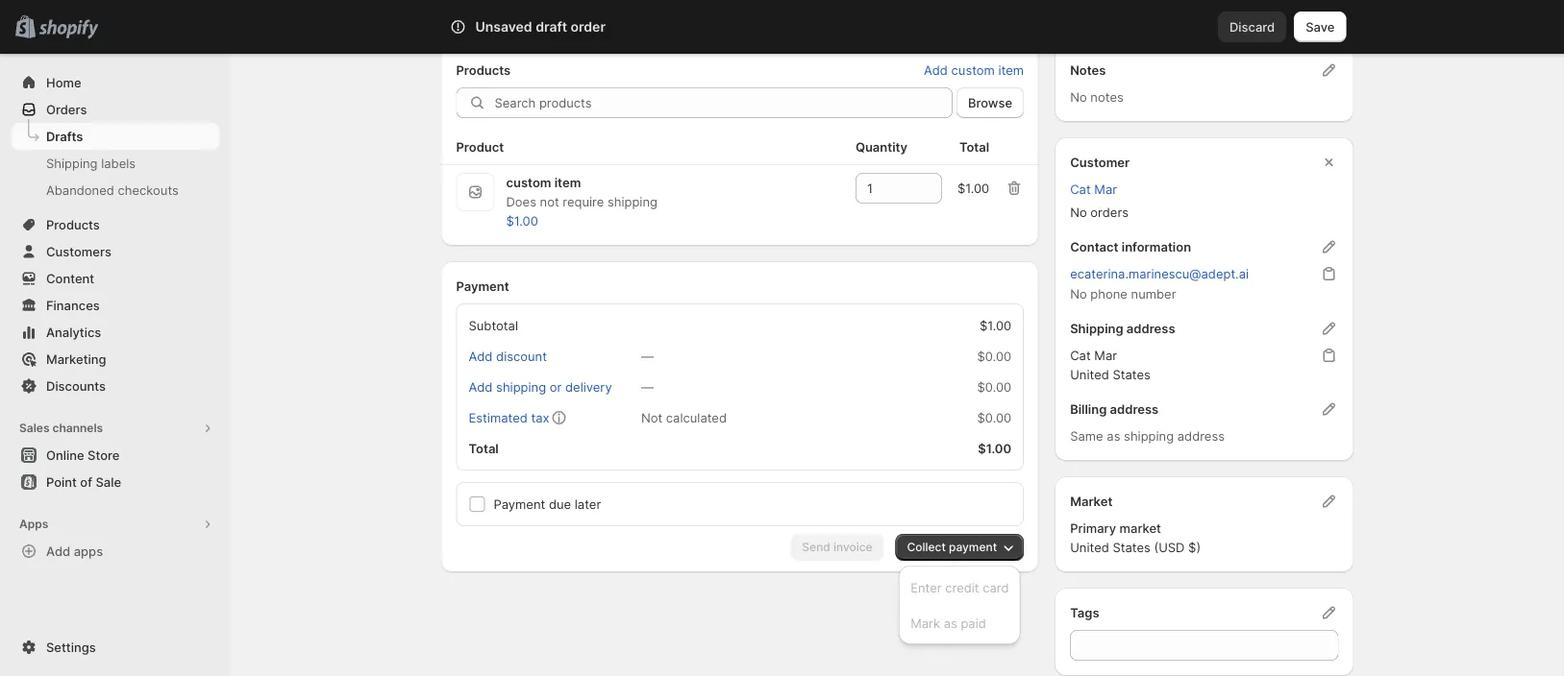 Task type: vqa. For each thing, say whether or not it's contained in the screenshot.
dialog
no



Task type: locate. For each thing, give the bounding box(es) containing it.
(usd
[[1154, 540, 1185, 555]]

shipping for shipping labels
[[46, 156, 98, 171]]

None text field
[[1070, 631, 1339, 662]]

1 horizontal spatial shipping
[[608, 194, 658, 209]]

1 horizontal spatial total
[[960, 139, 990, 154]]

united down primary
[[1070, 540, 1109, 555]]

2 vertical spatial $0.00
[[977, 411, 1012, 425]]

analytics link
[[12, 319, 219, 346]]

cat down 'shipping address' at right
[[1070, 348, 1091, 363]]

united for primary
[[1070, 540, 1109, 555]]

0 vertical spatial custom
[[951, 62, 995, 77]]

total down 'browse' button
[[960, 139, 990, 154]]

shipping
[[46, 156, 98, 171], [1070, 321, 1124, 336]]

mar up orders
[[1095, 182, 1117, 197]]

require
[[563, 194, 604, 209]]

shipping labels
[[46, 156, 136, 171]]

states inside the primary market united states (usd $)
[[1113, 540, 1151, 555]]

1 horizontal spatial as
[[1107, 429, 1121, 444]]

no for no phone number
[[1070, 287, 1087, 301]]

sales channels
[[19, 422, 103, 436]]

1 — from the top
[[641, 349, 654, 364]]

shopify image
[[39, 20, 98, 39]]

add custom item
[[924, 62, 1024, 77]]

2 cat from the top
[[1070, 348, 1091, 363]]

online store
[[46, 448, 120, 463]]

no down cat mar link
[[1070, 205, 1087, 220]]

$1.00 button
[[495, 208, 550, 235]]

0 vertical spatial shipping
[[46, 156, 98, 171]]

drafts
[[46, 129, 83, 144]]

1 vertical spatial shipping
[[496, 380, 546, 395]]

products down unsaved
[[456, 62, 511, 77]]

point
[[46, 475, 77, 490]]

2 united from the top
[[1070, 540, 1109, 555]]

1 horizontal spatial shipping
[[1070, 321, 1124, 336]]

1 states from the top
[[1113, 367, 1151, 382]]

total down estimated
[[469, 441, 499, 456]]

products up the customers
[[46, 217, 100, 232]]

0 horizontal spatial as
[[944, 616, 957, 631]]

0 vertical spatial $0.00
[[977, 349, 1012, 364]]

shipping inside shipping labels link
[[46, 156, 98, 171]]

0 vertical spatial item
[[999, 62, 1024, 77]]

collect
[[907, 541, 946, 555]]

— for add discount
[[641, 349, 654, 364]]

as
[[1107, 429, 1121, 444], [944, 616, 957, 631]]

item up browse
[[999, 62, 1024, 77]]

mar inside cat mar no orders
[[1095, 182, 1117, 197]]

apps button
[[12, 512, 219, 538]]

order
[[571, 19, 606, 35]]

0 vertical spatial payment
[[456, 279, 509, 294]]

abandoned
[[46, 183, 114, 198]]

same as shipping address
[[1070, 429, 1225, 444]]

mar for orders
[[1095, 182, 1117, 197]]

1 cat from the top
[[1070, 182, 1091, 197]]

ecaterina.marinescu@adept.ai
[[1070, 266, 1249, 281]]

1 horizontal spatial item
[[999, 62, 1024, 77]]

0 horizontal spatial item
[[555, 175, 581, 190]]

0 vertical spatial address
[[1127, 321, 1176, 336]]

later
[[575, 497, 601, 512]]

1 vertical spatial total
[[469, 441, 499, 456]]

shipping
[[608, 194, 658, 209], [496, 380, 546, 395], [1124, 429, 1174, 444]]

add for add apps
[[46, 544, 70, 559]]

cat mar link
[[1070, 182, 1117, 197]]

no
[[1070, 89, 1087, 104], [1070, 205, 1087, 220], [1070, 287, 1087, 301]]

shipping down drafts on the left top of page
[[46, 156, 98, 171]]

1 vertical spatial states
[[1113, 540, 1151, 555]]

2 vertical spatial no
[[1070, 287, 1087, 301]]

cat
[[1070, 182, 1091, 197], [1070, 348, 1091, 363]]

1 united from the top
[[1070, 367, 1109, 382]]

information
[[1122, 239, 1191, 254]]

notes
[[1070, 62, 1106, 77]]

1 horizontal spatial products
[[456, 62, 511, 77]]

0 vertical spatial cat
[[1070, 182, 1091, 197]]

paid
[[961, 616, 986, 631]]

1 vertical spatial as
[[944, 616, 957, 631]]

store
[[88, 448, 120, 463]]

finances
[[46, 298, 100, 313]]

estimated tax button
[[457, 405, 561, 432]]

0 vertical spatial shipping
[[608, 194, 658, 209]]

cat inside cat mar united states
[[1070, 348, 1091, 363]]

shipping inside the custom item does not require shipping
[[608, 194, 658, 209]]

market
[[1120, 521, 1161, 536]]

as left paid
[[944, 616, 957, 631]]

united up "billing"
[[1070, 367, 1109, 382]]

1 mar from the top
[[1095, 182, 1117, 197]]

0 horizontal spatial shipping
[[46, 156, 98, 171]]

analytics
[[46, 325, 101, 340]]

states inside cat mar united states
[[1113, 367, 1151, 382]]

2 $0.00 from the top
[[977, 380, 1012, 395]]

0 horizontal spatial products
[[46, 217, 100, 232]]

search button
[[503, 12, 1061, 42]]

united
[[1070, 367, 1109, 382], [1070, 540, 1109, 555]]

discount
[[496, 349, 547, 364]]

as for same
[[1107, 429, 1121, 444]]

online
[[46, 448, 84, 463]]

not calculated
[[641, 411, 727, 425]]

1 vertical spatial mar
[[1095, 348, 1117, 363]]

custom up browse
[[951, 62, 995, 77]]

1 vertical spatial item
[[555, 175, 581, 190]]

customers link
[[12, 238, 219, 265]]

no left the phone
[[1070, 287, 1087, 301]]

0 vertical spatial united
[[1070, 367, 1109, 382]]

2 vertical spatial address
[[1178, 429, 1225, 444]]

collect payment button
[[896, 535, 1024, 562]]

0 horizontal spatial shipping
[[496, 380, 546, 395]]

payment up subtotal
[[456, 279, 509, 294]]

united inside cat mar united states
[[1070, 367, 1109, 382]]

mar inside cat mar united states
[[1095, 348, 1117, 363]]

unsaved draft order
[[475, 19, 606, 35]]

item inside the custom item does not require shipping
[[555, 175, 581, 190]]

2 no from the top
[[1070, 205, 1087, 220]]

states up billing address
[[1113, 367, 1151, 382]]

shipping down the phone
[[1070, 321, 1124, 336]]

1 vertical spatial cat
[[1070, 348, 1091, 363]]

united inside the primary market united states (usd $)
[[1070, 540, 1109, 555]]

$1.00 inside $1.00 button
[[506, 213, 538, 228]]

shipping for shipping address
[[1070, 321, 1124, 336]]

calculated
[[666, 411, 727, 425]]

1 vertical spatial —
[[641, 380, 654, 395]]

item up require
[[555, 175, 581, 190]]

cat for cat mar no orders
[[1070, 182, 1091, 197]]

1 vertical spatial payment
[[494, 497, 545, 512]]

1 vertical spatial united
[[1070, 540, 1109, 555]]

0 horizontal spatial custom
[[506, 175, 551, 190]]

product
[[456, 139, 504, 154]]

1 vertical spatial shipping
[[1070, 321, 1124, 336]]

collect payment
[[907, 541, 997, 555]]

payment left due
[[494, 497, 545, 512]]

menu containing enter credit card
[[905, 572, 1015, 639]]

menu
[[905, 572, 1015, 639]]

states for market
[[1113, 540, 1151, 555]]

add for add custom item
[[924, 62, 948, 77]]

1 horizontal spatial custom
[[951, 62, 995, 77]]

no notes
[[1070, 89, 1124, 104]]

0 vertical spatial no
[[1070, 89, 1087, 104]]

phone
[[1091, 287, 1128, 301]]

1 no from the top
[[1070, 89, 1087, 104]]

2 — from the top
[[641, 380, 654, 395]]

mark
[[911, 616, 940, 631]]

settings link
[[12, 635, 219, 662]]

shipping down billing address
[[1124, 429, 1174, 444]]

no phone number
[[1070, 287, 1176, 301]]

1 vertical spatial custom
[[506, 175, 551, 190]]

add for add discount
[[469, 349, 493, 364]]

discard
[[1230, 19, 1275, 34]]

3 $0.00 from the top
[[977, 411, 1012, 425]]

discounts link
[[12, 373, 219, 400]]

0 vertical spatial products
[[456, 62, 511, 77]]

payment due later
[[494, 497, 601, 512]]

item
[[999, 62, 1024, 77], [555, 175, 581, 190]]

labels
[[101, 156, 136, 171]]

as right same
[[1107, 429, 1121, 444]]

payment
[[456, 279, 509, 294], [494, 497, 545, 512]]

products
[[456, 62, 511, 77], [46, 217, 100, 232]]

shipping inside button
[[496, 380, 546, 395]]

0 vertical spatial mar
[[1095, 182, 1117, 197]]

save
[[1306, 19, 1335, 34]]

states down market on the right of page
[[1113, 540, 1151, 555]]

shipping down discount
[[496, 380, 546, 395]]

2 mar from the top
[[1095, 348, 1117, 363]]

settings
[[46, 640, 96, 655]]

custom item does not require shipping
[[506, 175, 658, 209]]

no left notes at the right top of the page
[[1070, 89, 1087, 104]]

cat mar no orders
[[1070, 182, 1129, 220]]

address for shipping address
[[1127, 321, 1176, 336]]

shipping right require
[[608, 194, 658, 209]]

as inside button
[[944, 616, 957, 631]]

0 vertical spatial states
[[1113, 367, 1151, 382]]

0 vertical spatial —
[[641, 349, 654, 364]]

3 no from the top
[[1070, 287, 1087, 301]]

1 $0.00 from the top
[[977, 349, 1012, 364]]

custom
[[951, 62, 995, 77], [506, 175, 551, 190]]

mar down 'shipping address' at right
[[1095, 348, 1117, 363]]

payment
[[949, 541, 997, 555]]

2 vertical spatial shipping
[[1124, 429, 1174, 444]]

$0.00 for add shipping or delivery
[[977, 380, 1012, 395]]

cat inside cat mar no orders
[[1070, 182, 1091, 197]]

None number field
[[856, 173, 913, 204]]

1 vertical spatial no
[[1070, 205, 1087, 220]]

market
[[1070, 494, 1113, 509]]

1 vertical spatial $0.00
[[977, 380, 1012, 395]]

2 states from the top
[[1113, 540, 1151, 555]]

billing
[[1070, 402, 1107, 417]]

1 vertical spatial address
[[1110, 402, 1159, 417]]

sales channels button
[[12, 415, 219, 442]]

0 vertical spatial as
[[1107, 429, 1121, 444]]

custom up does
[[506, 175, 551, 190]]

cat down customer in the right of the page
[[1070, 182, 1091, 197]]

address for billing address
[[1110, 402, 1159, 417]]

discounts
[[46, 379, 106, 394]]

marketing
[[46, 352, 106, 367]]



Task type: describe. For each thing, give the bounding box(es) containing it.
no inside cat mar no orders
[[1070, 205, 1087, 220]]

notes
[[1091, 89, 1124, 104]]

item inside button
[[999, 62, 1024, 77]]

contact information
[[1070, 239, 1191, 254]]

mark as paid button
[[905, 608, 1015, 639]]

no for no notes
[[1070, 89, 1087, 104]]

save button
[[1294, 12, 1347, 42]]

add apps button
[[12, 538, 219, 565]]

tax
[[531, 411, 550, 425]]

discard link
[[1218, 12, 1287, 42]]

not
[[641, 411, 663, 425]]

add discount
[[469, 349, 547, 364]]

number
[[1131, 287, 1176, 301]]

apps
[[19, 518, 48, 532]]

mark as paid
[[911, 616, 986, 631]]

payment for payment
[[456, 279, 509, 294]]

browse
[[968, 95, 1013, 110]]

billing address
[[1070, 402, 1159, 417]]

ecaterina.marinescu@adept.ai button
[[1059, 261, 1261, 287]]

quantity
[[856, 139, 908, 154]]

orders
[[1091, 205, 1129, 220]]

channels
[[52, 422, 103, 436]]

$)
[[1189, 540, 1201, 555]]

tags
[[1070, 606, 1100, 621]]

$0.00 for add discount
[[977, 349, 1012, 364]]

mar for states
[[1095, 348, 1117, 363]]

orders link
[[12, 96, 219, 123]]

primary
[[1070, 521, 1116, 536]]

add custom item button
[[912, 57, 1036, 84]]

drafts link
[[12, 123, 219, 150]]

abandoned checkouts link
[[12, 177, 219, 204]]

does
[[506, 194, 536, 209]]

home
[[46, 75, 81, 90]]

estimated
[[469, 411, 528, 425]]

cat mar united states
[[1070, 348, 1151, 382]]

checkouts
[[118, 183, 179, 198]]

subtotal
[[469, 318, 518, 333]]

content link
[[12, 265, 219, 292]]

due
[[549, 497, 571, 512]]

add shipping or delivery button
[[457, 374, 624, 401]]

point of sale
[[46, 475, 121, 490]]

2 horizontal spatial shipping
[[1124, 429, 1174, 444]]

custom inside button
[[951, 62, 995, 77]]

customers
[[46, 244, 111, 259]]

online store link
[[12, 442, 219, 469]]

apps
[[74, 544, 103, 559]]

finances link
[[12, 292, 219, 319]]

— for add shipping or delivery
[[641, 380, 654, 395]]

shipping labels link
[[12, 150, 219, 177]]

0 vertical spatial total
[[960, 139, 990, 154]]

1 vertical spatial products
[[46, 217, 100, 232]]

online store button
[[0, 442, 231, 469]]

products link
[[12, 212, 219, 238]]

add shipping or delivery
[[469, 380, 612, 395]]

delivery
[[565, 380, 612, 395]]

marketing link
[[12, 346, 219, 373]]

united for cat
[[1070, 367, 1109, 382]]

or
[[550, 380, 562, 395]]

add apps
[[46, 544, 103, 559]]

enter credit card
[[911, 581, 1009, 596]]

of
[[80, 475, 92, 490]]

credit
[[945, 581, 979, 596]]

draft
[[536, 19, 567, 35]]

as for mark
[[944, 616, 957, 631]]

add discount button
[[457, 343, 559, 370]]

custom inside the custom item does not require shipping
[[506, 175, 551, 190]]

Search products text field
[[495, 87, 953, 118]]

payment for payment due later
[[494, 497, 545, 512]]

states for mar
[[1113, 367, 1151, 382]]

add for add shipping or delivery
[[469, 380, 493, 395]]

0 horizontal spatial total
[[469, 441, 499, 456]]

card
[[983, 581, 1009, 596]]

primary market united states (usd $)
[[1070, 521, 1201, 555]]

content
[[46, 271, 94, 286]]

sale
[[96, 475, 121, 490]]

cat for cat mar united states
[[1070, 348, 1091, 363]]

sales
[[19, 422, 50, 436]]

abandoned checkouts
[[46, 183, 179, 198]]

shipping address
[[1070, 321, 1176, 336]]

unsaved
[[475, 19, 532, 35]]

customer
[[1070, 155, 1130, 170]]

not
[[540, 194, 559, 209]]

enter
[[911, 581, 942, 596]]

enter credit card button
[[905, 572, 1015, 604]]

contact
[[1070, 239, 1119, 254]]



